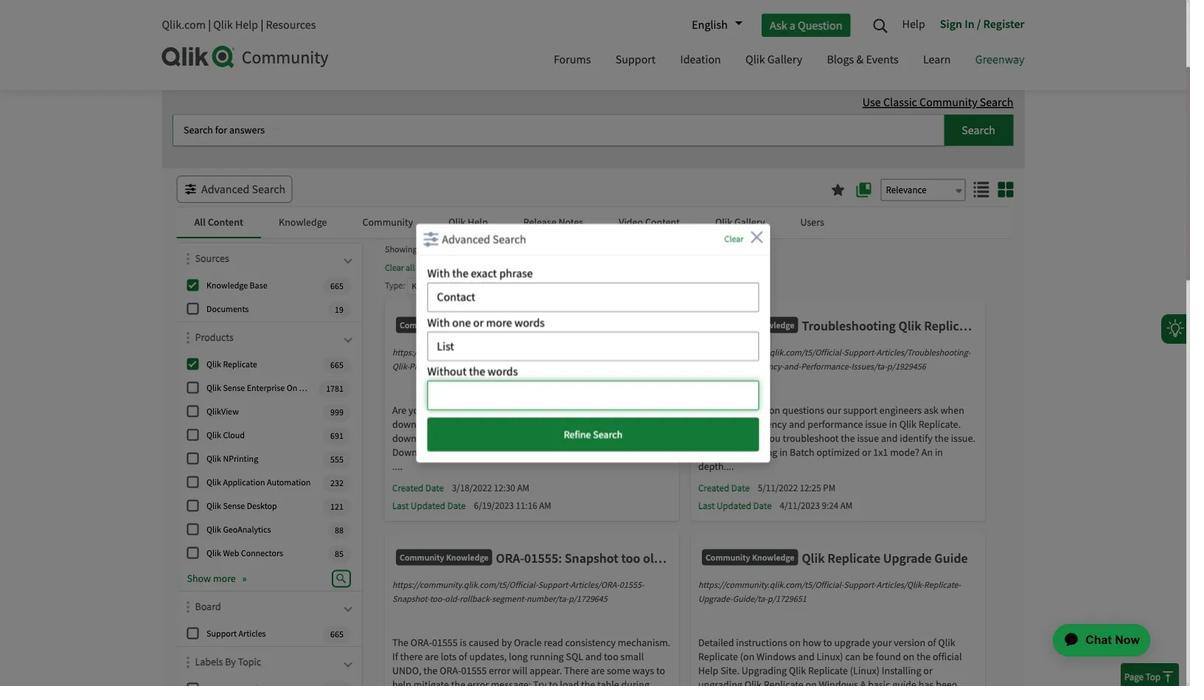Task type: describe. For each thing, give the bounding box(es) containing it.
ora-01555: snapshot too old: rollback segment number link
[[496, 550, 815, 574]]

question
[[798, 18, 843, 33]]

1 vertical spatial words
[[488, 364, 518, 379]]

ask a question
[[770, 18, 843, 33]]

the up mitigate
[[424, 664, 438, 678]]

engineers
[[880, 404, 922, 417]]

snapshot-
[[393, 593, 430, 605]]

9:24
[[822, 500, 839, 512]]

2 vertical spatial windows
[[819, 678, 859, 686]]

the right without
[[469, 364, 486, 379]]

guide/ta-
[[733, 593, 768, 605]]

on left how at the bottom right
[[790, 636, 801, 650]]

site. inside are you looking to download your purchased qlik products or download a trial? all supported on-premise qlik products can be downloaded from qlik's product download site. to access the download site, you need an active qlikid. you will be able to see ....
[[580, 432, 599, 445]]

(on
[[741, 650, 755, 664]]

5/11/2022 12:25 pm
[[758, 482, 836, 494]]

number
[[769, 550, 815, 566]]

content for all content
[[208, 215, 244, 229]]

access
[[614, 432, 642, 445]]

qlikid.
[[542, 446, 571, 459]]

replicate down 'detailed'
[[699, 650, 739, 664]]

1 vertical spatial download
[[393, 446, 437, 459]]

3/18/2022
[[452, 482, 492, 494]]

looking
[[427, 404, 459, 417]]

p/1929456
[[888, 361, 926, 372]]

content for video content
[[646, 215, 680, 229]]

too inside the ora-01555 is caused by oracle read consistency mechanism. if there are lots of updates, long running sql and too small undo, the ora-01555 error will appear. there are some ways to help mitigate the error message: try to load the table dur
[[604, 650, 619, 664]]

will inside are you looking to download your purchased qlik products or download a trial? all supported on-premise qlik products can be downloaded from qlik's product download site. to access the download site, you need an active qlikid. you will be able to see ....
[[591, 446, 606, 459]]

0 horizontal spatial download
[[393, 418, 436, 431]]

1 horizontal spatial windows
[[757, 650, 796, 664]]

to right try
[[549, 678, 558, 686]]

upgrading
[[699, 678, 743, 686]]

classic
[[884, 95, 918, 110]]

labels by topic button
[[195, 654, 355, 677]]

by
[[502, 636, 512, 650]]

search the community
[[256, 23, 369, 38]]

(0.453
[[515, 244, 538, 255]]

0 horizontal spatial you
[[409, 404, 425, 417]]

a
[[861, 678, 866, 686]]

refine
[[564, 428, 591, 441]]

0 vertical spatial more
[[486, 315, 512, 330]]

01555:
[[525, 550, 562, 566]]

updated for task
[[717, 500, 752, 512]]

windows inside the qlik sense enterprise on windows 1781
[[299, 382, 333, 394]]

our
[[827, 404, 842, 417]]

✕ for knowledge base
[[481, 281, 488, 292]]

665 for knowledge base
[[331, 280, 344, 292]]

replicate down linux)
[[809, 664, 849, 678]]

without the words
[[428, 364, 518, 379]]

upgrade
[[835, 636, 871, 650]]

2 horizontal spatial ora-
[[496, 550, 525, 566]]

With the exact phrase text field
[[428, 282, 760, 312]]

knowledge up documents
[[207, 280, 248, 291]]

1 vertical spatial qlik gallery
[[716, 215, 766, 229]]

resources
[[266, 17, 316, 32]]

has
[[919, 678, 934, 686]]

how
[[803, 636, 822, 650]]

products :
[[494, 280, 530, 291]]

community inside "community knowledge qlik replicate upgrade guide"
[[706, 551, 751, 563]]

premise
[[545, 418, 580, 431]]

advanced for advanced search dialog
[[442, 232, 491, 247]]

created for are you looking to download your purchased qlik products or download a trial? all supported on-premise qlik products can be downloaded from qlik's product download site. to access the download site, you need an active qlikid. you will be able to see ....
[[393, 482, 424, 494]]

products/ta-
[[410, 361, 456, 372]]

0 horizontal spatial error
[[468, 678, 489, 686]]

665 for qlik replicate
[[331, 359, 344, 371]]

downloaded
[[393, 432, 447, 445]]

1 horizontal spatial download
[[534, 432, 578, 445]]

the up community link
[[292, 23, 308, 38]]

guide
[[935, 550, 969, 566]]

knowledge down all at left top
[[412, 281, 453, 292]]

knowledge inside community knowledge how to download qlik products
[[446, 319, 489, 330]]

articles/ora-
[[571, 579, 620, 591]]

or right one
[[474, 315, 484, 330]]

knowledge inside "community knowledge qlik replicate upgrade guide"
[[753, 551, 795, 563]]

1 horizontal spatial ora-
[[440, 664, 462, 678]]

0 horizontal spatial 01555
[[432, 636, 458, 650]]

: for type
[[403, 280, 405, 291]]

0 vertical spatial words
[[515, 315, 545, 330]]

qlik gallery inside menu bar
[[746, 52, 803, 67]]

the right 'is'
[[708, 446, 722, 459]]

replicate down .
[[553, 281, 587, 292]]

with one or more words
[[428, 315, 545, 330]]

1 | from the left
[[208, 17, 211, 32]]

2 | from the left
[[261, 17, 264, 32]]

replicate- inside https://community.qlik.com/t5/official-support-articles/qlik-replicate- upgrade-guide/ta-p/1729651
[[925, 579, 962, 591]]

ask
[[770, 18, 788, 33]]

when
[[941, 404, 965, 417]]

upgrading
[[742, 664, 787, 678]]

sign in / register
[[941, 16, 1025, 31]]

1 vertical spatial be
[[608, 446, 619, 459]]

size image
[[999, 182, 1014, 197]]

to left see
[[642, 446, 651, 459]]

clear all button
[[385, 261, 415, 275]]

are
[[393, 404, 407, 417]]

mechanism.
[[618, 636, 671, 650]]

555
[[331, 454, 344, 465]]

knowledge inside community knowledge ora-01555: snapshot too old: rollback segment number
[[446, 551, 489, 563]]

With one or more words text field
[[428, 331, 760, 361]]

can inside the detailed instructions on how to upgrade your version of qlik replicate (on windows and linux) can be found on the official help site. upgrading qlik replicate (linux) installing or upgrading qlik replicate on windows a basic guide has b
[[846, 650, 861, 664]]

date down depth.... on the right of page
[[732, 482, 750, 494]]

caused
[[469, 636, 500, 650]]

support- for ora-01555: snapshot too old: rollback segment number
[[538, 579, 571, 591]]

665 inside the showing page 1 of 67 of 665 results (0.453 seconds) . clear all
[[474, 244, 487, 255]]

number/ta-
[[527, 593, 569, 605]]

6/19/2023 11:16 am
[[474, 500, 552, 512]]

search inside dialog
[[493, 232, 527, 247]]

with for with the exact phrase
[[428, 266, 450, 281]]

release
[[524, 215, 557, 229]]

troubleshoot
[[783, 432, 839, 445]]

the inside the detailed instructions on how to upgrade your version of qlik replicate (on windows and linux) can be found on the official help site. upgrading qlik replicate (linux) installing or upgrading qlik replicate on windows a basic guide has b
[[917, 650, 931, 664]]

to right ways
[[657, 664, 666, 678]]

depth....
[[699, 460, 734, 473]]

issues/ta-
[[852, 361, 888, 372]]

sort filter image
[[187, 657, 190, 668]]

or inside the detailed instructions on how to upgrade your version of qlik replicate (on windows and linux) can be found on the official help site. upgrading qlik replicate (linux) installing or upgrading qlik replicate on windows a basic guide has b
[[924, 664, 933, 678]]

sort filter image for products
[[187, 332, 190, 344]]

board button
[[195, 599, 355, 621]]

1 horizontal spatial gallery
[[768, 52, 803, 67]]

5/11/2022
[[758, 482, 798, 494]]

0 horizontal spatial are
[[425, 650, 439, 664]]

sort filter image for board
[[187, 601, 190, 613]]

old-
[[445, 593, 460, 605]]

users
[[801, 215, 825, 229]]

1 horizontal spatial too
[[622, 550, 641, 566]]

all inside are you looking to download your purchased qlik products or download a trial? all supported on-premise qlik products can be downloaded from qlik's product download site. to access the download site, you need an active qlikid. you will be able to see ....
[[471, 418, 482, 431]]

topic
[[238, 655, 261, 668]]

need
[[478, 446, 499, 459]]

be inside the detailed instructions on how to upgrade your version of qlik replicate (on windows and linux) can be found on the official help site. upgrading qlik replicate (linux) installing or upgrading qlik replicate on windows a basic guide has b
[[863, 650, 874, 664]]

0 vertical spatial be
[[659, 418, 670, 431]]

articles/troubleshooting-
[[877, 347, 971, 358]]

base for 665
[[250, 280, 268, 291]]

sense for enterprise
[[223, 382, 245, 394]]

qlik community
[[162, 23, 242, 38]]

0 horizontal spatial in
[[780, 446, 788, 459]]

date down 5/11/2022
[[754, 500, 772, 512]]

qlik replicate for 665
[[207, 359, 257, 370]]

to up 'trial?'
[[461, 404, 470, 417]]

2 horizontal spatial in
[[936, 446, 944, 459]]

geoanalytics
[[223, 524, 271, 535]]

sources button
[[195, 251, 355, 273]]

and-
[[785, 361, 801, 372]]

purchased
[[539, 404, 585, 417]]

help inside button
[[468, 215, 488, 229]]

knowledge button
[[261, 207, 345, 237]]

the down there at the bottom of the page
[[581, 678, 596, 686]]

ways
[[633, 664, 655, 678]]

date down 3/18/2022
[[448, 500, 466, 512]]

old:
[[643, 550, 665, 566]]

2 vertical spatial you
[[460, 446, 476, 459]]

in
[[965, 16, 975, 31]]

are inside the these are common questions our support engineers ask when investigating latency and performance issue in qlik replicate. these can help you troubleshoot the issue and identify the issue. is the task running in batch optimized or 1x1 mode? an in depth....
[[726, 404, 740, 417]]

page
[[419, 244, 437, 255]]

basic
[[869, 678, 891, 686]]

replicate down the upgrading
[[764, 678, 804, 686]]

on down 'version'
[[904, 650, 915, 664]]

running inside the ora-01555 is caused by oracle read consistency mechanism. if there are lots of updates, long running sql and too small undo, the ora-01555 error will appear. there are some ways to help mitigate the error message: try to load the table dur
[[530, 650, 564, 664]]

latency-
[[753, 361, 785, 372]]

6/19/2023
[[474, 500, 514, 512]]

replicate up enterprise
[[223, 359, 257, 370]]

cloud
[[223, 430, 245, 441]]

use classic community search
[[863, 95, 1014, 110]]

official
[[933, 650, 963, 664]]

1 horizontal spatial in
[[890, 418, 898, 431]]

type
[[385, 280, 403, 291]]

top
[[1146, 671, 1161, 683]]

the right mitigate
[[451, 678, 466, 686]]

of right 67
[[465, 244, 472, 255]]

articles/how-
[[571, 347, 621, 358]]

0 vertical spatial error
[[489, 664, 511, 678]]

an
[[922, 446, 933, 459]]

video content button
[[601, 207, 698, 237]]

1 vertical spatial more
[[213, 572, 236, 585]]

all inside button
[[194, 215, 206, 229]]

site,
[[439, 446, 458, 459]]

your inside the detailed instructions on how to upgrade your version of qlik replicate (on windows and linux) can be found on the official help site. upgrading qlik replicate (linux) installing or upgrading qlik replicate on windows a basic guide has b
[[873, 636, 892, 650]]

version
[[895, 636, 926, 650]]

detailed instructions on how to upgrade your version of qlik replicate (on windows and linux) can be found on the official help site. upgrading qlik replicate (linux) installing or upgrading qlik replicate on windows a basic guide has b
[[699, 636, 963, 686]]

https://community.qlik.com/t5/official-support-articles/ora-01555- snapshot-too-old-rollback-segment-number/ta-p/1729645
[[393, 579, 645, 605]]

advanced search dialog
[[417, 224, 771, 255]]

qlik inside qlik help button
[[449, 215, 466, 229]]

sense for desktop
[[223, 500, 245, 512]]

1781
[[326, 383, 344, 394]]

help left resources
[[235, 17, 258, 32]]

qlik help
[[449, 215, 488, 229]]

enterprise
[[247, 382, 285, 394]]

search inside button
[[252, 182, 286, 197]]

qlik inside "qlik gallery" link
[[746, 52, 766, 67]]

support- inside https://community.qlik.com/t5/official-support-articles/troubleshooting- qlik-replicate-latency-and-performance-issues/ta-p/1929456
[[844, 347, 877, 358]]

665 for support articles
[[331, 629, 344, 640]]



Task type: locate. For each thing, give the bounding box(es) containing it.
clear left click to close popup image
[[725, 233, 744, 245]]

can down upgrade
[[846, 650, 861, 664]]

knowledge up rollback-
[[446, 551, 489, 563]]

help link
[[903, 11, 933, 39]]

last updated date for download
[[393, 500, 466, 512]]

are up investigating
[[726, 404, 740, 417]]

1 vertical spatial gallery
[[735, 215, 766, 229]]

1 created date from the left
[[393, 482, 444, 494]]

2 created date from the left
[[699, 482, 750, 494]]

support- inside https://community.qlik.com/t5/official-support-articles/qlik-replicate- upgrade-guide/ta-p/1729651
[[844, 579, 877, 591]]

12:30
[[494, 482, 516, 494]]

1 horizontal spatial running
[[744, 446, 778, 459]]

will inside the ora-01555 is caused by oracle read consistency mechanism. if there are lots of updates, long running sql and too small undo, the ora-01555 error will appear. there are some ways to help mitigate the error message: try to load the table dur
[[513, 664, 528, 678]]

in down engineers
[[890, 418, 898, 431]]

qlik sense enterprise on windows 1781
[[207, 382, 344, 394]]

be down to
[[608, 446, 619, 459]]

am
[[518, 482, 530, 494], [540, 500, 552, 512], [841, 500, 853, 512]]

1 vertical spatial advanced
[[442, 232, 491, 247]]

advanced search inside button
[[201, 182, 286, 197]]

qlik's
[[472, 432, 495, 445]]

community inside community knowledge ora-01555: snapshot too old: rollback segment number
[[400, 551, 445, 563]]

: for products
[[527, 280, 530, 291]]

2 sense from the top
[[223, 500, 245, 512]]

1 vertical spatial too
[[604, 650, 619, 664]]

1 horizontal spatial am
[[540, 500, 552, 512]]

2 horizontal spatial download
[[539, 317, 597, 334]]

documents
[[207, 303, 249, 315]]

1 vertical spatial download
[[472, 404, 516, 417]]

1 last from the left
[[393, 500, 409, 512]]

the up see
[[644, 432, 658, 445]]

last for are you looking to download your purchased qlik products or download a trial? all supported on-premise qlik products can be downloaded from qlik's product download site. to access the download site, you need an active qlikid. you will be able to see ....
[[393, 500, 409, 512]]

installing
[[882, 664, 922, 678]]

1 horizontal spatial you
[[460, 446, 476, 459]]

0 vertical spatial issue
[[866, 418, 888, 431]]

you right the are
[[409, 404, 425, 417]]

https://community.qlik.com/t5/official- for ora-01555: snapshot too old: rollback segment number
[[393, 579, 538, 591]]

2 : from the left
[[527, 280, 530, 291]]

register
[[984, 16, 1025, 31]]

0 horizontal spatial am
[[518, 482, 530, 494]]

qlik
[[213, 17, 233, 32], [162, 23, 182, 38], [746, 52, 766, 67], [449, 215, 466, 229], [716, 215, 733, 229], [536, 281, 551, 292], [599, 317, 622, 334], [207, 359, 221, 370], [207, 382, 221, 394], [587, 404, 604, 417], [582, 418, 599, 431], [900, 418, 917, 431], [207, 430, 221, 441], [207, 453, 221, 465], [207, 477, 221, 488], [207, 500, 221, 512], [207, 524, 221, 535], [207, 548, 221, 559], [802, 550, 825, 566], [939, 636, 956, 650], [789, 664, 807, 678], [745, 678, 762, 686]]

windows up 999
[[299, 382, 333, 394]]

with down the "1"
[[428, 266, 450, 281]]

to up linux)
[[824, 636, 833, 650]]

1 vertical spatial with
[[428, 315, 450, 330]]

knowledge inside button
[[279, 215, 327, 229]]

and inside the detailed instructions on how to upgrade your version of qlik replicate (on windows and linux) can be found on the official help site. upgrading qlik replicate (linux) installing or upgrading qlik replicate on windows a basic guide has b
[[799, 650, 815, 664]]

|
[[208, 17, 211, 32], [261, 17, 264, 32]]

community knowledge
[[706, 319, 795, 330]]

a down looking
[[438, 418, 443, 431]]

0 horizontal spatial base
[[250, 280, 268, 291]]

0 vertical spatial can
[[642, 418, 657, 431]]

0 horizontal spatial qlik replicate
[[207, 359, 257, 370]]

greenway link
[[965, 39, 1036, 83]]

| right qlik.com
[[208, 17, 211, 32]]

2 horizontal spatial you
[[765, 432, 781, 445]]

will down long
[[513, 664, 528, 678]]

video content
[[619, 215, 680, 229]]

0 vertical spatial replicate-
[[716, 361, 753, 372]]

1 horizontal spatial ✕
[[595, 281, 602, 292]]

updated down site,
[[411, 500, 446, 512]]

0 vertical spatial advanced search
[[201, 182, 286, 197]]

created date for are you looking to download your purchased qlik products or download a trial? all supported on-premise qlik products can be downloaded from qlik's product download site. to access the download site, you need an active qlikid. you will be able to see ....
[[393, 482, 444, 494]]

content right video at the top of the page
[[646, 215, 680, 229]]

a inside are you looking to download your purchased qlik products or download a trial? all supported on-premise qlik products can be downloaded from qlik's product download site. to access the download site, you need an active qlikid. you will be able to see ....
[[438, 418, 443, 431]]

more left »
[[213, 572, 236, 585]]

if
[[393, 650, 398, 664]]

read
[[544, 636, 564, 650]]

all
[[194, 215, 206, 229], [471, 418, 482, 431]]

download down downloaded
[[393, 446, 437, 459]]

0 vertical spatial help
[[744, 432, 763, 445]]

help inside the these are common questions our support engineers ask when investigating latency and performance issue in qlik replicate. these can help you troubleshoot the issue and identify the issue. is the task running in batch optimized or 1x1 mode? an in depth....
[[744, 432, 763, 445]]

message:
[[491, 678, 531, 686]]

appear.
[[530, 664, 562, 678]]

qlik help link
[[213, 17, 258, 32]]

1 created from the left
[[393, 482, 424, 494]]

all content
[[194, 215, 244, 229]]

support- inside https://community.qlik.com/t5/official-support-articles/ora-01555- snapshot-too-old-rollback-segment-number/ta-p/1729645
[[538, 579, 571, 591]]

more right one
[[486, 315, 512, 330]]

qlik.com | qlik help | resources
[[162, 17, 316, 32]]

the left exact
[[453, 266, 469, 281]]

oracle
[[514, 636, 542, 650]]

issue up 1x1 on the right of the page
[[858, 432, 880, 445]]

search inside button
[[593, 428, 623, 441]]

121
[[331, 501, 344, 512]]

0 horizontal spatial be
[[608, 446, 619, 459]]

these are common questions our support engineers ask when investigating latency and performance issue in qlik replicate. these can help you troubleshoot the issue and identify the issue. is the task running in batch optimized or 1x1 mode? an in depth....
[[699, 404, 976, 473]]

by
[[225, 655, 236, 668]]

2 last from the left
[[699, 500, 715, 512]]

1 updated from the left
[[411, 500, 446, 512]]

✕
[[481, 281, 488, 292], [595, 281, 602, 292]]

can inside are you looking to download your purchased qlik products or download a trial? all supported on-premise qlik products can be downloaded from qlik's product download site. to access the download site, you need an active qlikid. you will be able to see ....
[[642, 418, 657, 431]]

qlik inside the qlik sense enterprise on windows 1781
[[207, 382, 221, 394]]

1 ✕ from the left
[[481, 281, 488, 292]]

0 vertical spatial you
[[409, 404, 425, 417]]

replicate- down guide
[[925, 579, 962, 591]]

click to close popup image
[[752, 231, 763, 243]]

lots
[[441, 650, 457, 664]]

2 ✕ from the left
[[595, 281, 602, 292]]

2 with from the top
[[428, 315, 450, 330]]

ora- up https://community.qlik.com/t5/official-support-articles/ora-01555- snapshot-too-old-rollback-segment-number/ta-p/1729645
[[496, 550, 525, 566]]

investigating
[[699, 418, 754, 431]]

be up see
[[659, 418, 670, 431]]

1 sense from the top
[[223, 382, 245, 394]]

knowledge up "latency-"
[[753, 319, 795, 330]]

2 vertical spatial download
[[393, 418, 436, 431]]

0 vertical spatial download
[[539, 317, 597, 334]]

help up the showing page 1 of 67 of 665 results (0.453 seconds) . clear all in the left top of the page
[[468, 215, 488, 229]]

type :
[[385, 280, 405, 291]]

1 vertical spatial 01555
[[462, 664, 487, 678]]

labels by topic
[[195, 655, 261, 668]]

2 created from the left
[[699, 482, 730, 494]]

menu bar
[[543, 39, 1036, 83]]

1 vertical spatial clear
[[385, 262, 404, 273]]

application
[[1026, 607, 1169, 674]]

https://community.qlik.com/t5/official- for how to download qlik products
[[393, 347, 538, 358]]

advanced search up all content
[[201, 182, 286, 197]]

85
[[335, 548, 344, 560]]

page top
[[1125, 671, 1161, 683]]

0 horizontal spatial can
[[642, 418, 657, 431]]

0 vertical spatial are
[[726, 404, 740, 417]]

qlik application automation
[[207, 477, 311, 488]]

english
[[692, 17, 728, 32]]

https://community.qlik.com/t5/official- inside https://community.qlik.com/t5/official-support-articles/ora-01555- snapshot-too-old-rollback-segment-number/ta-p/1729645
[[393, 579, 538, 591]]

https://community.qlik.com/t5/official- inside https://community.qlik.com/t5/official-support-articles/qlik-replicate- upgrade-guide/ta-p/1729651
[[699, 579, 844, 591]]

1 horizontal spatial download
[[472, 404, 516, 417]]

https://community.qlik.com/t5/official- up rollback-
[[393, 579, 538, 591]]

site. inside the detailed instructions on how to upgrade your version of qlik replicate (on windows and linux) can be found on the official help site. upgrading qlik replicate (linux) installing or upgrading qlik replicate on windows a basic guide has b
[[721, 664, 740, 678]]

products inside button
[[195, 331, 234, 344]]

active
[[514, 446, 540, 459]]

the up optimized
[[841, 432, 856, 445]]

1 horizontal spatial qlik-
[[699, 361, 716, 372]]

a right "ask"
[[790, 18, 796, 33]]

0 horizontal spatial clear
[[385, 262, 404, 273]]

too
[[622, 550, 641, 566], [604, 650, 619, 664]]

qlik replicate down seconds) on the top
[[536, 281, 587, 292]]

gallery up click to close popup image
[[735, 215, 766, 229]]

0 vertical spatial clear
[[725, 233, 744, 245]]

performance
[[808, 418, 864, 431]]

advanced search inside dialog
[[442, 232, 527, 247]]

on-
[[531, 418, 545, 431]]

qlik cloud
[[207, 430, 245, 441]]

segment
[[717, 550, 767, 566]]

0 vertical spatial sort filter image
[[187, 253, 190, 265]]

advanced inside advanced search dialog
[[442, 232, 491, 247]]

1 vertical spatial error
[[468, 678, 489, 686]]

or left 1x1 on the right of the page
[[863, 446, 872, 459]]

1 vertical spatial ora-
[[411, 636, 432, 650]]

https://community.qlik.com/t5/official- for qlik replicate upgrade guide
[[699, 579, 844, 591]]

1 qlik- from the left
[[393, 361, 410, 372]]

menu bar containing qlik gallery
[[543, 39, 1036, 83]]

you
[[409, 404, 425, 417], [765, 432, 781, 445], [460, 446, 476, 459]]

help inside the detailed instructions on how to upgrade your version of qlik replicate (on windows and linux) can be found on the official help site. upgrading qlik replicate (linux) installing or upgrading qlik replicate on windows a basic guide has b
[[699, 664, 719, 678]]

2 qlik- from the left
[[699, 361, 716, 372]]

too left the old:
[[622, 550, 641, 566]]

with for with one or more words
[[428, 315, 450, 330]]

support-
[[538, 347, 571, 358], [844, 347, 877, 358], [538, 579, 571, 591], [844, 579, 877, 591]]

qlik gallery
[[746, 52, 803, 67], [716, 215, 766, 229]]

qlik.com
[[162, 17, 206, 32]]

1 : from the left
[[403, 280, 405, 291]]

last down depth.... on the right of page
[[699, 500, 715, 512]]

https://community.qlik.com/t5/official- inside https://community.qlik.com/t5/official-support-articles/troubleshooting- qlik-replicate-latency-and-performance-issues/ta-p/1929456
[[699, 347, 844, 358]]

articles/qlik-
[[877, 579, 925, 591]]

qlik- inside https://community.qlik.com/t5/official-support-articles/how-to-download- qlik-products/ta-p/1906869
[[393, 361, 410, 372]]

665
[[474, 244, 487, 255], [331, 280, 344, 292], [331, 359, 344, 371], [331, 629, 344, 640]]

0 horizontal spatial help
[[393, 678, 412, 686]]

0 horizontal spatial all
[[194, 215, 206, 229]]

clear inside advanced search dialog
[[725, 233, 744, 245]]

0 horizontal spatial running
[[530, 650, 564, 664]]

11:16
[[516, 500, 538, 512]]

support- inside https://community.qlik.com/t5/official-support-articles/how-to-download- qlik-products/ta-p/1906869
[[538, 347, 571, 358]]

0 horizontal spatial download
[[393, 446, 437, 459]]

ask
[[924, 404, 939, 417]]

0 horizontal spatial a
[[438, 418, 443, 431]]

download down with the exact phrase text field
[[539, 317, 597, 334]]

the inside are you looking to download your purchased qlik products or download a trial? all supported on-premise qlik products can be downloaded from qlik's product download site. to access the download site, you need an active qlikid. you will be able to see ....
[[644, 432, 658, 445]]

from
[[449, 432, 469, 445]]

1 horizontal spatial :
[[527, 280, 530, 291]]

https://community.qlik.com/t5/official-support-articles/troubleshooting- qlik-replicate-latency-and-performance-issues/ta-p/1929456
[[699, 347, 971, 372]]

the down replicate. on the bottom
[[935, 432, 950, 445]]

advanced search for advanced search dialog
[[442, 232, 527, 247]]

1 vertical spatial issue
[[858, 432, 880, 445]]

: down clear all button
[[403, 280, 405, 291]]

advanced for "advanced search" button
[[201, 182, 250, 197]]

qlik nprinting
[[207, 453, 258, 465]]

✕ up how to download qlik products link
[[595, 281, 602, 292]]

2 last updated date from the left
[[699, 500, 772, 512]]

rollback-
[[460, 593, 492, 605]]

1 vertical spatial qlik replicate
[[207, 359, 257, 370]]

you inside the these are common questions our support engineers ask when investigating latency and performance issue in qlik replicate. these can help you troubleshoot the issue and identify the issue. is the task running in batch optimized or 1x1 mode? an in depth....
[[765, 432, 781, 445]]

0 horizontal spatial will
[[513, 664, 528, 678]]

windows left "a"
[[819, 678, 859, 686]]

2 horizontal spatial be
[[863, 650, 874, 664]]

0 vertical spatial a
[[790, 18, 796, 33]]

clear inside the showing page 1 of 67 of 665 results (0.453 seconds) . clear all
[[385, 262, 404, 273]]

and up 1x1 on the right of the page
[[882, 432, 898, 445]]

1 horizontal spatial replicate-
[[925, 579, 962, 591]]

qlik replicate upgrade guide link
[[802, 550, 969, 574]]

0 horizontal spatial updated
[[411, 500, 446, 512]]

of right the "1"
[[445, 244, 452, 255]]

0 vertical spatial with
[[428, 266, 450, 281]]

1 horizontal spatial content
[[646, 215, 680, 229]]

0 vertical spatial too
[[622, 550, 641, 566]]

or up see
[[647, 404, 656, 417]]

with the exact phrase
[[428, 266, 533, 281]]

all content button
[[177, 207, 261, 238]]

support- down the qlik replicate upgrade guide link
[[844, 579, 877, 591]]

sort filter image
[[187, 253, 190, 265], [187, 332, 190, 344], [187, 601, 190, 613]]

1 these from the top
[[699, 404, 724, 417]]

to inside the detailed instructions on how to upgrade your version of qlik replicate (on windows and linux) can be found on the official help site. upgrading qlik replicate (linux) installing or upgrading qlik replicate on windows a basic guide has b
[[824, 636, 833, 650]]

1 horizontal spatial will
[[591, 446, 606, 459]]

665 left results
[[474, 244, 487, 255]]

support- for how to download qlik products
[[538, 347, 571, 358]]

0 vertical spatial will
[[591, 446, 606, 459]]

0 vertical spatial qlik replicate
[[536, 281, 587, 292]]

you down "from"
[[460, 446, 476, 459]]

01555 up lots
[[432, 636, 458, 650]]

products button
[[195, 330, 355, 352]]

words down how
[[488, 364, 518, 379]]

to right how
[[525, 317, 537, 334]]

can inside the these are common questions our support engineers ask when investigating latency and performance issue in qlik replicate. these can help you troubleshoot the issue and identify the issue. is the task running in batch optimized or 1x1 mode? an in depth....
[[726, 432, 742, 445]]

ora- down lots
[[440, 664, 462, 678]]

1 horizontal spatial help
[[744, 432, 763, 445]]

1 sort filter image from the top
[[187, 253, 190, 265]]

community inside community knowledge how to download qlik products
[[400, 319, 445, 330]]

can up see
[[642, 418, 657, 431]]

can up task
[[726, 432, 742, 445]]

community inside button
[[363, 215, 413, 229]]

the
[[292, 23, 308, 38], [453, 266, 469, 281], [469, 364, 486, 379], [644, 432, 658, 445], [841, 432, 856, 445], [935, 432, 950, 445], [708, 446, 722, 459], [917, 650, 931, 664], [424, 664, 438, 678], [451, 678, 466, 686], [581, 678, 596, 686]]

1 horizontal spatial 01555
[[462, 664, 487, 678]]

will down to
[[591, 446, 606, 459]]

qlik sense desktop
[[207, 500, 277, 512]]

running inside the these are common questions our support engineers ask when investigating latency and performance issue in qlik replicate. these can help you troubleshoot the issue and identify the issue. is the task running in batch optimized or 1x1 mode? an in depth....
[[744, 446, 778, 459]]

1 vertical spatial all
[[471, 418, 482, 431]]

in right an
[[936, 446, 944, 459]]

of inside the ora-01555 is caused by oracle read consistency mechanism. if there are lots of updates, long running sql and too small undo, the ora-01555 error will appear. there are some ways to help mitigate the error message: try to load the table dur
[[459, 650, 468, 664]]

last for these are common questions our support engineers ask when investigating latency and performance issue in qlik replicate. these can help you troubleshoot the issue and identify the issue. is the task running in batch optimized or 1x1 mode? an in depth....
[[699, 500, 715, 512]]

1 horizontal spatial created date
[[699, 482, 750, 494]]

labels
[[195, 655, 223, 668]]

1 horizontal spatial error
[[489, 664, 511, 678]]

your up on-
[[518, 404, 537, 417]]

qlik image
[[162, 46, 236, 68]]

»
[[242, 572, 247, 585]]

https://community.qlik.com/t5/official- up p/1906869
[[393, 347, 538, 358]]

https://community.qlik.com/t5/official-support-articles/how-to-download- qlik-products/ta-p/1906869
[[393, 347, 671, 372]]

0 horizontal spatial ora-
[[411, 636, 432, 650]]

running up appear.
[[530, 650, 564, 664]]

1 horizontal spatial last updated date
[[699, 500, 772, 512]]

advanced down qlik help
[[442, 232, 491, 247]]

am for these
[[841, 500, 853, 512]]

0 vertical spatial gallery
[[768, 52, 803, 67]]

advanced search for "advanced search" button
[[201, 182, 286, 197]]

supported
[[484, 418, 528, 431]]

p/1729651
[[768, 593, 807, 605]]

2 sort filter image from the top
[[187, 332, 190, 344]]

you
[[573, 446, 589, 459]]

content down "advanced search" button
[[208, 215, 244, 229]]

showing page 1 of 67 of 665 results (0.453 seconds) . clear all
[[385, 244, 575, 273]]

exact
[[471, 266, 497, 281]]

am right the 11:16
[[540, 500, 552, 512]]

created date for these are common questions our support engineers ask when investigating latency and performance issue in qlik replicate. these can help you troubleshoot the issue and identify the issue. is the task running in batch optimized or 1x1 mode? an in depth....
[[699, 482, 750, 494]]

1 vertical spatial windows
[[757, 650, 796, 664]]

on down linux)
[[806, 678, 817, 686]]

knowledge base for ✕
[[412, 281, 473, 292]]

table
[[598, 678, 620, 686]]

try
[[534, 678, 547, 686]]

knowledge up the p/1729651 on the bottom right of the page
[[753, 551, 795, 563]]

site. up the upgrading
[[721, 664, 740, 678]]

advanced inside "advanced search" button
[[201, 182, 250, 197]]

1 vertical spatial will
[[513, 664, 528, 678]]

replicate- inside https://community.qlik.com/t5/official-support-articles/troubleshooting- qlik-replicate-latency-and-performance-issues/ta-p/1929456
[[716, 361, 753, 372]]

https://community.qlik.com/t5/official-support-articles/qlik-replicate- upgrade-guide/ta-p/1729651
[[699, 579, 962, 605]]

1 last updated date from the left
[[393, 500, 466, 512]]

your
[[518, 404, 537, 417], [873, 636, 892, 650]]

list
[[162, 11, 985, 50]]

0 vertical spatial ora-
[[496, 550, 525, 566]]

1 vertical spatial sort filter image
[[187, 332, 190, 344]]

support- up number/ta-
[[538, 579, 571, 591]]

your inside are you looking to download your purchased qlik products or download a trial? all supported on-premise qlik products can be downloaded from qlik's product download site. to access the download site, you need an active qlikid. you will be able to see ....
[[518, 404, 537, 417]]

2 horizontal spatial are
[[726, 404, 740, 417]]

1 horizontal spatial a
[[790, 18, 796, 33]]

date left 3/18/2022
[[426, 482, 444, 494]]

1 horizontal spatial last
[[699, 500, 715, 512]]

knowledge left how
[[446, 319, 489, 330]]

help inside the ora-01555 is caused by oracle read consistency mechanism. if there are lots of updates, long running sql and too small undo, the ora-01555 error will appear. there are some ways to help mitigate the error message: try to load the table dur
[[393, 678, 412, 686]]

running right task
[[744, 446, 778, 459]]

is
[[460, 636, 467, 650]]

0 vertical spatial your
[[518, 404, 537, 417]]

2 content from the left
[[646, 215, 680, 229]]

last updated date for task
[[699, 500, 772, 512]]

replicate-
[[716, 361, 753, 372], [925, 579, 962, 591]]

base for ✕
[[455, 281, 473, 292]]

: down (0.453
[[527, 280, 530, 291]]

size image
[[974, 182, 990, 197]]

list containing qlik community
[[162, 11, 985, 50]]

0 horizontal spatial your
[[518, 404, 537, 417]]

knowledge base for 665
[[207, 280, 268, 291]]

sort filter image for sources
[[187, 253, 190, 265]]

download for your
[[472, 404, 516, 417]]

last updated date down 3/18/2022
[[393, 500, 466, 512]]

3 sort filter image from the top
[[187, 601, 190, 613]]

665 left the
[[331, 629, 344, 640]]

1 vertical spatial sense
[[223, 500, 245, 512]]

1 horizontal spatial are
[[591, 664, 605, 678]]

how
[[496, 317, 522, 334]]

qlik- inside https://community.qlik.com/t5/official-support-articles/troubleshooting- qlik-replicate-latency-and-performance-issues/ta-p/1929456
[[699, 361, 716, 372]]

qlik web connectors
[[207, 548, 283, 559]]

clear
[[725, 233, 744, 245], [385, 262, 404, 273]]

0 horizontal spatial knowledge base
[[207, 280, 268, 291]]

clear left all at left top
[[385, 262, 404, 273]]

2 horizontal spatial windows
[[819, 678, 859, 686]]

1 vertical spatial running
[[530, 650, 564, 664]]

replicate up https://community.qlik.com/t5/official-support-articles/qlik-replicate- upgrade-guide/ta-p/1729651
[[828, 550, 881, 566]]

help
[[903, 16, 926, 31], [235, 17, 258, 32], [468, 215, 488, 229], [699, 664, 719, 678]]

01555-
[[620, 579, 645, 591]]

segment-
[[492, 593, 527, 605]]

qlik replicate up enterprise
[[207, 359, 257, 370]]

date
[[426, 482, 444, 494], [732, 482, 750, 494], [448, 500, 466, 512], [754, 500, 772, 512]]

✕ for qlik replicate
[[595, 281, 602, 292]]

0 vertical spatial all
[[194, 215, 206, 229]]

of inside the detailed instructions on how to upgrade your version of qlik replicate (on windows and linux) can be found on the official help site. upgrading qlik replicate (linux) installing or upgrading qlik replicate on windows a basic guide has b
[[928, 636, 937, 650]]

page
[[1125, 671, 1144, 683]]

and down questions
[[789, 418, 806, 431]]

qlik gallery down "ask"
[[746, 52, 803, 67]]

support- for qlik replicate upgrade guide
[[844, 579, 877, 591]]

on inside the qlik sense enterprise on windows 1781
[[287, 382, 298, 394]]

0 horizontal spatial advanced search
[[201, 182, 286, 197]]

am for qlik
[[540, 500, 552, 512]]

qlik inside the these are common questions our support engineers ask when investigating latency and performance issue in qlik replicate. these can help you troubleshoot the issue and identify the issue. is the task running in batch optimized or 1x1 mode? an in depth....
[[900, 418, 917, 431]]

qlik replicate for ✕
[[536, 281, 587, 292]]

2 vertical spatial can
[[846, 650, 861, 664]]

0 horizontal spatial windows
[[299, 382, 333, 394]]

ask a question link
[[762, 13, 851, 37]]

community knowledge how to download qlik products
[[400, 317, 676, 334]]

https://community.qlik.com/t5/official- inside https://community.qlik.com/t5/official-support-articles/how-to-download- qlik-products/ta-p/1906869
[[393, 347, 538, 358]]

error up message:
[[489, 664, 511, 678]]

1 with from the top
[[428, 266, 450, 281]]

2 updated from the left
[[717, 500, 752, 512]]

board
[[195, 600, 221, 613]]

https://community.qlik.com/t5/official- up "latency-"
[[699, 347, 844, 358]]

these up investigating
[[699, 404, 724, 417]]

download for qlik
[[539, 317, 597, 334]]

am right '9:24'
[[841, 500, 853, 512]]

1 horizontal spatial all
[[471, 418, 482, 431]]

0 horizontal spatial last updated date
[[393, 500, 466, 512]]

desktop
[[247, 500, 277, 512]]

error down updates,
[[468, 678, 489, 686]]

0 vertical spatial windows
[[299, 382, 333, 394]]

community link
[[162, 46, 528, 69]]

and inside the ora-01555 is caused by oracle read consistency mechanism. if there are lots of updates, long running sql and too small undo, the ora-01555 error will appear. there are some ways to help mitigate the error message: try to load the table dur
[[586, 650, 602, 664]]

sense inside the qlik sense enterprise on windows 1781
[[223, 382, 245, 394]]

Without the words text field
[[428, 381, 760, 410]]

help left sign
[[903, 16, 926, 31]]

are up table
[[591, 664, 605, 678]]

or inside the these are common questions our support engineers ask when investigating latency and performance issue in qlik replicate. these can help you troubleshoot the issue and identify the issue. is the task running in batch optimized or 1x1 mode? an in depth....
[[863, 446, 872, 459]]

1 vertical spatial your
[[873, 636, 892, 650]]

1 content from the left
[[208, 215, 244, 229]]

created for these are common questions our support engineers ask when investigating latency and performance issue in qlik replicate. these can help you troubleshoot the issue and identify the issue. is the task running in batch optimized or 1x1 mode? an in depth....
[[699, 482, 730, 494]]

articles
[[239, 628, 266, 639]]

1 vertical spatial a
[[438, 418, 443, 431]]

0 horizontal spatial site.
[[580, 432, 599, 445]]

or inside are you looking to download your purchased qlik products or download a trial? all supported on-premise qlik products can be downloaded from qlik's product download site. to access the download site, you need an active qlikid. you will be able to see ....
[[647, 404, 656, 417]]

am up the 11:16
[[518, 482, 530, 494]]

2 these from the top
[[699, 432, 724, 445]]

updated for download
[[411, 500, 446, 512]]

base down the showing page 1 of 67 of 665 results (0.453 seconds) . clear all in the left top of the page
[[455, 281, 473, 292]]

1 vertical spatial help
[[393, 678, 412, 686]]

updated down depth.... on the right of page
[[717, 500, 752, 512]]



Task type: vqa. For each thing, say whether or not it's contained in the screenshot.
phrase
yes



